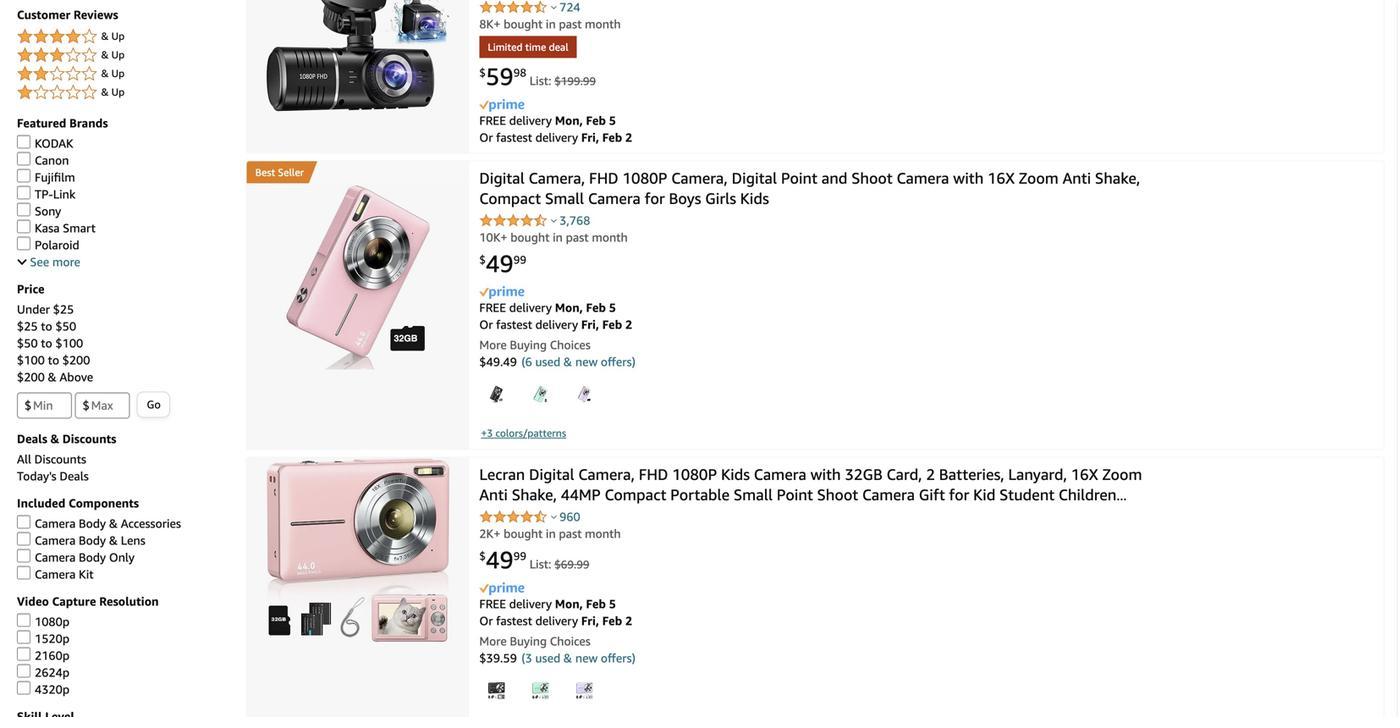 Task type: vqa. For each thing, say whether or not it's contained in the screenshot.
protein related to Style: Protein Shake
no



Task type: locate. For each thing, give the bounding box(es) containing it.
digital up 10k+ at the top of the page
[[479, 169, 525, 187]]

& up down 3 stars & up "element"
[[101, 67, 125, 79]]

free delivery mon, feb 5 element down $ 59 98 list: $199.99
[[479, 113, 616, 127]]

1 horizontal spatial fhd
[[639, 465, 668, 483]]

11 checkbox image from the top
[[17, 664, 30, 678]]

month
[[585, 17, 621, 31], [592, 230, 628, 244], [585, 526, 621, 540]]

2 buying from the top
[[510, 634, 547, 648]]

0 vertical spatial $50
[[55, 319, 76, 333]]

2 vertical spatial month
[[585, 526, 621, 540]]

past up deal
[[559, 17, 582, 31]]

limited time deal link
[[479, 36, 577, 60]]

fastest up (6 in the left of the page
[[496, 317, 532, 331]]

only
[[109, 550, 135, 564]]

2 stars & up element
[[17, 64, 229, 84]]

choices inside more buying choices $49.49 (6 used & new offers)
[[550, 338, 591, 352]]

1080p inside the lecran digital camera, fhd 1080p kids camera with 32gb card, 2 batteries, lanyard, 16x zoom anti shake, 44mp compact portable small point shoot camera gift for kid student children teen girl boy(pink)
[[672, 465, 717, 483]]

$100 down $50 to $100 link
[[17, 353, 45, 367]]

3 stars & up element
[[17, 45, 229, 66]]

checkbox image inside the tp-link link
[[17, 186, 30, 199]]

used inside more buying choices $39.59 (3 used & new offers)
[[535, 651, 561, 665]]

kasa
[[35, 221, 60, 235]]

zoom
[[1019, 169, 1059, 187], [1102, 465, 1142, 483]]

99
[[514, 253, 527, 266], [514, 549, 527, 563]]

0 vertical spatial body
[[79, 516, 106, 530]]

all
[[17, 452, 31, 466]]

0 horizontal spatial shake,
[[512, 485, 557, 504]]

up down 3 stars & up "element"
[[111, 67, 125, 79]]

deals & discounts all discounts today's deals
[[17, 432, 116, 483]]

& up link down 3 stars & up "element"
[[17, 82, 229, 103]]

$ left 98
[[479, 66, 486, 79]]

1 mon, from the top
[[555, 113, 583, 127]]

0 horizontal spatial $200
[[17, 370, 45, 384]]

fri, for camera,
[[581, 614, 599, 628]]

checkbox image for camera body & accessories
[[17, 515, 30, 529]]

99 down 10k+ bought in past month
[[514, 253, 527, 266]]

& down '2 stars & up' element
[[101, 86, 109, 98]]

3 or from the top
[[479, 614, 493, 628]]

checkbox image down featured
[[17, 135, 30, 149]]

1 vertical spatial fastest
[[496, 317, 532, 331]]

1 checkbox image from the top
[[17, 152, 30, 165]]

0 vertical spatial discounts
[[62, 432, 116, 446]]

camera body & accessories link
[[17, 515, 181, 530]]

2 fastest from the top
[[496, 317, 532, 331]]

best seller
[[255, 166, 304, 178]]

0 vertical spatial or fastest delivery fri, feb 2 element
[[479, 130, 632, 144]]

or for lecran
[[479, 614, 493, 628]]

1 vertical spatial more
[[479, 634, 507, 648]]

sony
[[35, 204, 61, 218]]

fhd inside the lecran digital camera, fhd 1080p kids camera with 32gb card, 2 batteries, lanyard, 16x zoom anti shake, 44mp compact portable small point shoot camera gift for kid student children teen girl boy(pink)
[[639, 465, 668, 483]]

feb
[[586, 113, 606, 127], [602, 130, 622, 144], [586, 300, 606, 314], [602, 317, 622, 331], [586, 597, 606, 611], [602, 614, 622, 628]]

2 checkbox image from the top
[[17, 169, 30, 182]]

0 horizontal spatial $100
[[17, 353, 45, 367]]

popover image for 10k+
[[551, 218, 557, 223]]

3 & up link from the top
[[17, 64, 229, 84]]

free down 59
[[479, 113, 506, 127]]

3 fastest from the top
[[496, 614, 532, 628]]

new inside more buying choices $49.49 (6 used & new offers)
[[576, 355, 598, 369]]

new for camera
[[576, 355, 598, 369]]

deals up the included components
[[60, 469, 89, 483]]

used for shake,
[[535, 651, 561, 665]]

digital inside the lecran digital camera, fhd 1080p kids camera with 32gb card, 2 batteries, lanyard, 16x zoom anti shake, 44mp compact portable small point shoot camera gift for kid student children teen girl boy(pink)
[[529, 465, 575, 483]]

zoom inside digital camera, fhd 1080p camera, digital point and shoot camera with 16x zoom anti shake, compact small camera for boys girls kids
[[1019, 169, 1059, 187]]

kid
[[974, 485, 996, 504]]

$50 to $100 link
[[17, 336, 83, 350]]

49 down 10k+ at the top of the page
[[486, 249, 514, 278]]

to down $25 to $50 link
[[41, 336, 52, 350]]

0 vertical spatial for
[[645, 189, 665, 207]]

buying inside more buying choices $49.49 (6 used & new offers)
[[510, 338, 547, 352]]

choices for small
[[550, 338, 591, 352]]

1 vertical spatial 5
[[609, 300, 616, 314]]

checkbox image inside canon link
[[17, 152, 30, 165]]

anti inside digital camera, fhd 1080p camera, digital point and shoot camera with 16x zoom anti shake, compact small camera for boys girls kids
[[1063, 169, 1091, 187]]

see more
[[30, 255, 80, 269]]

under $25 link
[[17, 302, 74, 316]]

2 vertical spatial free delivery mon, feb 5 element
[[479, 597, 616, 611]]

portable
[[671, 485, 730, 504]]

mon, up more buying choices $49.49 (6 used & new offers) on the left
[[555, 300, 583, 314]]

0 vertical spatial free delivery mon, feb 5 element
[[479, 113, 616, 127]]

body up camera body only
[[79, 533, 106, 547]]

$ 59 98 list: $199.99
[[479, 62, 596, 91]]

smart
[[63, 221, 96, 235]]

shoot
[[852, 169, 893, 187], [817, 485, 859, 504]]

10k+
[[479, 230, 508, 244]]

checkbox image for 1520p
[[17, 630, 30, 644]]

0 vertical spatial shake,
[[1095, 169, 1141, 187]]

0 vertical spatial or
[[479, 130, 493, 144]]

gift
[[919, 485, 945, 504]]

shake, inside the lecran digital camera, fhd 1080p kids camera with 32gb card, 2 batteries, lanyard, 16x zoom anti shake, 44mp compact portable small point shoot camera gift for kid student children teen girl boy(pink)
[[512, 485, 557, 504]]

deals
[[17, 432, 47, 446], [60, 469, 89, 483]]

in for digital
[[546, 526, 556, 540]]

in up deal
[[546, 17, 556, 31]]

small up the 3,768
[[545, 189, 584, 207]]

3,768 link
[[560, 213, 590, 227]]

to
[[41, 319, 52, 333], [41, 336, 52, 350], [48, 353, 59, 367]]

or fastest delivery fri, feb 2 element down $199.99
[[479, 130, 632, 144]]

4 stars & up element
[[17, 27, 229, 47]]

up down 4 stars & up element
[[111, 49, 125, 60]]

99 inside $ 49 99 list: $69.99
[[514, 549, 527, 563]]

checkbox image inside 4320p link
[[17, 681, 30, 695]]

16x inside digital camera, fhd 1080p camera, digital point and shoot camera with 16x zoom anti shake, compact small camera for boys girls kids
[[988, 169, 1015, 187]]

1 popover image from the top
[[551, 5, 557, 9]]

0 vertical spatial small
[[545, 189, 584, 207]]

checkbox image for 2624p
[[17, 664, 30, 678]]

1 vertical spatial small
[[734, 485, 773, 504]]

2160p link
[[17, 647, 70, 662]]

anti
[[1063, 169, 1091, 187], [479, 485, 508, 504]]

bought down girl
[[504, 526, 543, 540]]

boys
[[669, 189, 701, 207]]

7 checkbox image from the top
[[17, 566, 30, 579]]

green image
[[532, 385, 549, 402]]

free delivery mon, feb 5 or fastest delivery fri, feb 2 down $199.99
[[479, 113, 632, 144]]

2 vertical spatial or fastest delivery fri, feb 2 element
[[479, 614, 632, 628]]

camera inside camera body only link
[[35, 550, 76, 564]]

batteries,
[[939, 465, 1005, 483]]

& right (3 on the left of page
[[564, 651, 572, 665]]

1 more from the top
[[479, 338, 507, 352]]

1 horizontal spatial small
[[734, 485, 773, 504]]

3 checkbox image from the top
[[17, 203, 30, 216]]

0 horizontal spatial with
[[811, 465, 841, 483]]

checkbox image inside sony 'link'
[[17, 203, 30, 216]]

choices up (6 used & new offers) link
[[550, 338, 591, 352]]

kids
[[740, 189, 769, 207], [721, 465, 750, 483]]

0 vertical spatial more
[[479, 338, 507, 352]]

1 vertical spatial kids
[[721, 465, 750, 483]]

customer reviews
[[17, 8, 118, 22]]

free delivery mon, feb 5 or fastest delivery fri, feb 2 up more buying choices $49.49 (6 used & new offers) on the left
[[479, 300, 632, 331]]

0 vertical spatial point
[[781, 169, 818, 187]]

1 vertical spatial compact
[[605, 485, 667, 504]]

for left boys on the top of the page
[[645, 189, 665, 207]]

0 vertical spatial shoot
[[852, 169, 893, 187]]

3 up from the top
[[111, 67, 125, 79]]

& up down '2 stars & up' element
[[101, 86, 125, 98]]

or up $39.59
[[479, 614, 493, 628]]

1 used from the top
[[535, 355, 561, 369]]

digital up '44mp'
[[529, 465, 575, 483]]

amazon prime image down $ 49 99
[[479, 286, 524, 299]]

free delivery mon, feb 5 element for digital
[[479, 597, 616, 611]]

new inside more buying choices $39.59 (3 used & new offers)
[[576, 651, 598, 665]]

children
[[1059, 485, 1117, 504]]

4 & up from the top
[[101, 86, 125, 98]]

2 99 from the top
[[514, 549, 527, 563]]

fujifilm
[[35, 170, 75, 184]]

point inside the lecran digital camera, fhd 1080p kids camera with 32gb card, 2 batteries, lanyard, 16x zoom anti shake, 44mp compact portable small point shoot camera gift for kid student children teen girl boy(pink)
[[777, 485, 813, 504]]

checkbox image for camera body only
[[17, 549, 30, 562]]

month for camera,
[[585, 526, 621, 540]]

mon,
[[555, 113, 583, 127], [555, 300, 583, 314], [555, 597, 583, 611]]

0 horizontal spatial compact
[[479, 189, 541, 207]]

fri, down $199.99
[[581, 130, 599, 144]]

0 vertical spatial amazon prime image
[[479, 99, 524, 112]]

free delivery mon, feb 5 or fastest delivery fri, feb 2 for digital
[[479, 597, 632, 628]]

checkbox image for fujifilm
[[17, 169, 30, 182]]

1 vertical spatial free delivery mon, feb 5 or fastest delivery fri, feb 2
[[479, 300, 632, 331]]

2 new from the top
[[576, 651, 598, 665]]

3 & up from the top
[[101, 67, 125, 79]]

3 free delivery mon, feb 5 or fastest delivery fri, feb 2 from the top
[[479, 597, 632, 628]]

1 & up from the top
[[101, 30, 125, 42]]

2 popover image from the top
[[551, 218, 557, 223]]

checkbox image inside kasa smart link
[[17, 220, 30, 233]]

up down '2 stars & up' element
[[111, 86, 125, 98]]

kids up portable
[[721, 465, 750, 483]]

2 free from the top
[[479, 300, 506, 314]]

2 or fastest delivery fri, feb 2 element from the top
[[479, 317, 632, 331]]

1 vertical spatial fri,
[[581, 317, 599, 331]]

6 checkbox image from the top
[[17, 549, 30, 562]]

small right portable
[[734, 485, 773, 504]]

delivery
[[509, 113, 552, 127], [536, 130, 578, 144], [509, 300, 552, 314], [536, 317, 578, 331], [509, 597, 552, 611], [536, 614, 578, 628]]

choices inside more buying choices $39.59 (3 used & new offers)
[[550, 634, 591, 648]]

2 up from the top
[[111, 49, 125, 60]]

1 vertical spatial deals
[[60, 469, 89, 483]]

mon, down $69.99
[[555, 597, 583, 611]]

list: left $69.99
[[530, 557, 552, 571]]

checkbox image inside camera body & lens link
[[17, 532, 30, 546]]

8k+ bought in past month
[[479, 17, 621, 31]]

&
[[101, 30, 109, 42], [101, 49, 109, 60], [101, 67, 109, 79], [101, 86, 109, 98], [564, 355, 572, 369], [48, 370, 57, 384], [50, 432, 59, 446], [109, 516, 118, 530], [109, 533, 118, 547], [564, 651, 572, 665]]

camera
[[897, 169, 950, 187], [588, 189, 641, 207], [754, 465, 807, 483], [863, 485, 915, 504], [35, 516, 76, 530], [35, 533, 76, 547], [35, 550, 76, 564], [35, 567, 76, 581]]

anti inside the lecran digital camera, fhd 1080p kids camera with 32gb card, 2 batteries, lanyard, 16x zoom anti shake, 44mp compact portable small point shoot camera gift for kid student children teen girl boy(pink)
[[479, 485, 508, 504]]

1 vertical spatial past
[[566, 230, 589, 244]]

0 vertical spatial fri,
[[581, 130, 599, 144]]

1 or from the top
[[479, 130, 493, 144]]

$ 49 99 list: $69.99
[[479, 545, 590, 574]]

0 vertical spatial month
[[585, 17, 621, 31]]

1 vertical spatial $50
[[17, 336, 38, 350]]

& down $100 to $200 "link"
[[48, 370, 57, 384]]

1 body from the top
[[79, 516, 106, 530]]

& up link down 4 stars & up element
[[17, 64, 229, 84]]

1 99 from the top
[[514, 253, 527, 266]]

body for lens
[[79, 533, 106, 547]]

popover image
[[551, 5, 557, 9], [551, 218, 557, 223]]

0 vertical spatial free
[[479, 113, 506, 127]]

black image
[[488, 385, 505, 402]]

checkbox image
[[17, 135, 30, 149], [17, 169, 30, 182], [17, 203, 30, 216], [17, 237, 30, 250], [17, 681, 30, 695]]

for
[[645, 189, 665, 207], [949, 485, 970, 504]]

shoot inside digital camera, fhd 1080p camera, digital point and shoot camera with 16x zoom anti shake, compact small camera for boys girls kids
[[852, 169, 893, 187]]

32gb
[[845, 465, 883, 483]]

3 5 from the top
[[609, 597, 616, 611]]

up
[[111, 30, 125, 42], [111, 49, 125, 60], [111, 67, 125, 79], [111, 86, 125, 98]]

body for accessories
[[79, 516, 106, 530]]

1 49 from the top
[[486, 249, 514, 278]]

video capture resolution
[[17, 594, 159, 608]]

in down popover icon
[[546, 526, 556, 540]]

$50 up $50 to $100 link
[[55, 319, 76, 333]]

1 horizontal spatial $50
[[55, 319, 76, 333]]

2 vertical spatial past
[[559, 526, 582, 540]]

camera kit link
[[17, 566, 94, 581]]

checkbox image inside 1520p link
[[17, 630, 30, 644]]

5 for camera,
[[609, 597, 616, 611]]

used right (6 in the left of the page
[[535, 355, 561, 369]]

3 or fastest delivery fri, feb 2 element from the top
[[479, 614, 632, 628]]

2 used from the top
[[535, 651, 561, 665]]

& up inside 3 stars & up "element"
[[101, 49, 125, 60]]

list: inside $ 59 98 list: $199.99
[[530, 74, 552, 88]]

2 free delivery mon, feb 5 element from the top
[[479, 300, 616, 314]]

1 choices from the top
[[550, 338, 591, 352]]

amazon prime image
[[479, 99, 524, 112], [479, 286, 524, 299], [479, 582, 524, 595]]

1080p
[[623, 169, 667, 187], [672, 465, 717, 483]]

1 offers) from the top
[[601, 355, 636, 369]]

checkbox image up extender expand icon
[[17, 237, 30, 250]]

mon, down $199.99
[[555, 113, 583, 127]]

popover image up 10k+ bought in past month
[[551, 218, 557, 223]]

today's
[[17, 469, 56, 483]]

0 vertical spatial 5
[[609, 113, 616, 127]]

1 up from the top
[[111, 30, 125, 42]]

$199.99
[[555, 74, 596, 88]]

up up 3 stars & up "element"
[[111, 30, 125, 42]]

0 vertical spatial deals
[[17, 432, 47, 446]]

point
[[781, 169, 818, 187], [777, 485, 813, 504]]

checkbox image inside camera kit 'link'
[[17, 566, 30, 579]]

more inside more buying choices $39.59 (3 used & new offers)
[[479, 634, 507, 648]]

lecran digital camera, fhd 1080p kids camera with 32gb card, 2 batteries, lanyard, 16x zoom anti shake, 44mp compact porta... image
[[267, 457, 450, 642]]

1 vertical spatial offers)
[[601, 651, 636, 665]]

2 offers) from the top
[[601, 651, 636, 665]]

& down components
[[109, 516, 118, 530]]

2160p
[[35, 648, 70, 662]]

3 amazon prime image from the top
[[479, 582, 524, 595]]

offers) inside more buying choices $49.49 (6 used & new offers)
[[601, 355, 636, 369]]

more inside more buying choices $49.49 (6 used & new offers)
[[479, 338, 507, 352]]

3,768
[[560, 213, 590, 227]]

1 vertical spatial 49
[[486, 545, 514, 574]]

$25 up $25 to $50 link
[[53, 302, 74, 316]]

above
[[60, 370, 93, 384]]

to up $200 & above link
[[48, 353, 59, 367]]

camera,
[[529, 169, 585, 187], [671, 169, 728, 187], [579, 465, 635, 483]]

see more button
[[17, 255, 80, 269]]

compact right '44mp'
[[605, 485, 667, 504]]

2 body from the top
[[79, 533, 106, 547]]

& up all discounts link
[[50, 432, 59, 446]]

1 vertical spatial 16x
[[1071, 465, 1098, 483]]

2 list: from the top
[[530, 557, 552, 571]]

used inside more buying choices $49.49 (6 used & new offers)
[[535, 355, 561, 369]]

choices up (3 used & new offers) link
[[550, 634, 591, 648]]

3 fri, from the top
[[581, 614, 599, 628]]

2 5 from the top
[[609, 300, 616, 314]]

2 choices from the top
[[550, 634, 591, 648]]

0 vertical spatial anti
[[1063, 169, 1091, 187]]

960 link
[[560, 509, 581, 523]]

buying up (3 on the left of page
[[510, 634, 547, 648]]

1 vertical spatial list:
[[530, 557, 552, 571]]

new
[[576, 355, 598, 369], [576, 651, 598, 665]]

$50
[[55, 319, 76, 333], [17, 336, 38, 350]]

new for 44mp
[[576, 651, 598, 665]]

1 vertical spatial 99
[[514, 549, 527, 563]]

0 vertical spatial $200
[[62, 353, 90, 367]]

to down under $25 link
[[41, 319, 52, 333]]

camera inside camera kit 'link'
[[35, 567, 76, 581]]

shoot down 32gb
[[817, 485, 859, 504]]

1 vertical spatial amazon prime image
[[479, 286, 524, 299]]

1 new from the top
[[576, 355, 598, 369]]

1 vertical spatial 1080p
[[672, 465, 717, 483]]

& up for 4 stars & up element
[[101, 30, 125, 42]]

2 mon, from the top
[[555, 300, 583, 314]]

bought up limited time deal at left
[[504, 17, 543, 31]]

99 inside $ 49 99
[[514, 253, 527, 266]]

month for fhd
[[592, 230, 628, 244]]

$ inside $ 49 99
[[479, 253, 486, 266]]

0 horizontal spatial for
[[645, 189, 665, 207]]

or down 59
[[479, 130, 493, 144]]

0 vertical spatial in
[[546, 17, 556, 31]]

$ inside $ 49 99 list: $69.99
[[479, 549, 486, 563]]

0 vertical spatial list:
[[530, 74, 552, 88]]

1 horizontal spatial $200
[[62, 353, 90, 367]]

& up inside '2 stars & up' element
[[101, 67, 125, 79]]

0 vertical spatial mon,
[[555, 113, 583, 127]]

16x inside the lecran digital camera, fhd 1080p kids camera with 32gb card, 2 batteries, lanyard, 16x zoom anti shake, 44mp compact portable small point shoot camera gift for kid student children teen girl boy(pink)
[[1071, 465, 1098, 483]]

0 vertical spatial 16x
[[988, 169, 1015, 187]]

body
[[79, 516, 106, 530], [79, 533, 106, 547], [79, 550, 106, 564]]

more up $49.49
[[479, 338, 507, 352]]

2 checkbox image from the top
[[17, 186, 30, 199]]

fri, for fhd
[[581, 317, 599, 331]]

2 fri, from the top
[[581, 317, 599, 331]]

0 vertical spatial $100
[[55, 336, 83, 350]]

0 vertical spatial fhd
[[589, 169, 619, 187]]

checkbox image
[[17, 152, 30, 165], [17, 186, 30, 199], [17, 220, 30, 233], [17, 515, 30, 529], [17, 532, 30, 546], [17, 549, 30, 562], [17, 566, 30, 579], [17, 613, 30, 627], [17, 630, 30, 644], [17, 647, 30, 661], [17, 664, 30, 678]]

small
[[545, 189, 584, 207], [734, 485, 773, 504]]

1 vertical spatial anti
[[479, 485, 508, 504]]

0 vertical spatial choices
[[550, 338, 591, 352]]

1 horizontal spatial anti
[[1063, 169, 1091, 187]]

in down 3,768 "link"
[[553, 230, 563, 244]]

fri, up (6 used & new offers) link
[[581, 317, 599, 331]]

fastest for lecran
[[496, 614, 532, 628]]

4 checkbox image from the top
[[17, 515, 30, 529]]

$100 up $100 to $200 "link"
[[55, 336, 83, 350]]

kids inside digital camera, fhd 1080p camera, digital point and shoot camera with 16x zoom anti shake, compact small camera for boys girls kids
[[740, 189, 769, 207]]

or fastest delivery fri, feb 2 element for camera,
[[479, 317, 632, 331]]

accessories
[[121, 516, 181, 530]]

checkbox image for 4320p
[[17, 681, 30, 695]]

free for digital camera, fhd 1080p camera, digital point and shoot camera with 16x zoom anti shake, compact small camera for boys girls kids
[[479, 300, 506, 314]]

5 checkbox image from the top
[[17, 681, 30, 695]]

free delivery mon, feb 5 element
[[479, 113, 616, 127], [479, 300, 616, 314], [479, 597, 616, 611]]

see
[[30, 255, 49, 269]]

today's deals link
[[17, 469, 89, 483]]

1 horizontal spatial digital
[[529, 465, 575, 483]]

list: inside $ 49 99 list: $69.99
[[530, 557, 552, 571]]

camera, up boys on the top of the page
[[671, 169, 728, 187]]

checkbox image down canon link
[[17, 169, 30, 182]]

free delivery mon, feb 5 or fastest delivery fri, feb 2 up more buying choices $39.59 (3 used & new offers)
[[479, 597, 632, 628]]

3 free from the top
[[479, 597, 506, 611]]

& up link down reviews
[[17, 27, 229, 47]]

0 vertical spatial fastest
[[496, 130, 532, 144]]

& up inside 4 stars & up element
[[101, 30, 125, 42]]

1 star & up element
[[17, 82, 229, 103]]

1 vertical spatial buying
[[510, 634, 547, 648]]

bought for digital
[[511, 230, 550, 244]]

99 down 2k+ bought in past month
[[514, 549, 527, 563]]

featured
[[17, 116, 66, 130]]

checkbox image inside camera body & accessories link
[[17, 515, 30, 529]]

zoom inside the lecran digital camera, fhd 1080p kids camera with 32gb card, 2 batteries, lanyard, 16x zoom anti shake, 44mp compact portable small point shoot camera gift for kid student children teen girl boy(pink)
[[1102, 465, 1142, 483]]

1 checkbox image from the top
[[17, 135, 30, 149]]

3 checkbox image from the top
[[17, 220, 30, 233]]

2 or from the top
[[479, 317, 493, 331]]

free delivery mon, feb 5 element down $ 49 99 list: $69.99
[[479, 597, 616, 611]]

kids right girls
[[740, 189, 769, 207]]

2 amazon prime image from the top
[[479, 286, 524, 299]]

0 vertical spatial past
[[559, 17, 582, 31]]

up for 3 stars & up "element"
[[111, 49, 125, 60]]

checkbox image inside 1080p link
[[17, 613, 30, 627]]

& right (6 in the left of the page
[[564, 355, 572, 369]]

0 vertical spatial new
[[576, 355, 598, 369]]

buying for digital camera, fhd 1080p camera, digital point and shoot camera with 16x zoom anti shake, compact small camera for boys girls kids
[[510, 338, 547, 352]]

new up "purple" image
[[576, 355, 598, 369]]

discounts
[[62, 432, 116, 446], [34, 452, 86, 466]]

2 free delivery mon, feb 5 or fastest delivery fri, feb 2 from the top
[[479, 300, 632, 331]]

fhd
[[589, 169, 619, 187], [639, 465, 668, 483]]

checkbox image inside camera body only link
[[17, 549, 30, 562]]

more buying choices $39.59 (3 used & new offers)
[[479, 634, 636, 665]]

$200 down $100 to $200 "link"
[[17, 370, 45, 384]]

digital up girls
[[732, 169, 777, 187]]

3 mon, from the top
[[555, 597, 583, 611]]

49 down 2k+
[[486, 545, 514, 574]]

1 list: from the top
[[530, 74, 552, 88]]

camera, up '44mp'
[[579, 465, 635, 483]]

camera body & lens
[[35, 533, 145, 547]]

0 horizontal spatial small
[[545, 189, 584, 207]]

2 vertical spatial free delivery mon, feb 5 or fastest delivery fri, feb 2
[[479, 597, 632, 628]]

2 vertical spatial fri,
[[581, 614, 599, 628]]

up for 4 stars & up element
[[111, 30, 125, 42]]

0 vertical spatial 1080p
[[623, 169, 667, 187]]

1 & up link from the top
[[17, 27, 229, 47]]

2 vertical spatial amazon prime image
[[479, 582, 524, 595]]

buying inside more buying choices $39.59 (3 used & new offers)
[[510, 634, 547, 648]]

$200 up the above
[[62, 353, 90, 367]]

+3 colors/patterns
[[481, 427, 566, 439]]

list:
[[530, 74, 552, 88], [530, 557, 552, 571]]

extender expand image
[[17, 255, 27, 265]]

5 checkbox image from the top
[[17, 532, 30, 546]]

1 buying from the top
[[510, 338, 547, 352]]

discounts up today's deals link
[[34, 452, 86, 466]]

shoot right and
[[852, 169, 893, 187]]

1 fri, from the top
[[581, 130, 599, 144]]

fri,
[[581, 130, 599, 144], [581, 317, 599, 331], [581, 614, 599, 628]]

0 horizontal spatial 1080p
[[623, 169, 667, 187]]

2 49 from the top
[[486, 545, 514, 574]]

shake,
[[1095, 169, 1141, 187], [512, 485, 557, 504]]

10 checkbox image from the top
[[17, 647, 30, 661]]

& up down 4 stars & up element
[[101, 49, 125, 60]]

free up $39.59
[[479, 597, 506, 611]]

purple image
[[576, 385, 593, 402]]

all discounts link
[[17, 452, 86, 466]]

1 horizontal spatial $100
[[55, 336, 83, 350]]

delivery down $ 59 98 list: $199.99
[[509, 113, 552, 127]]

2 vertical spatial or
[[479, 614, 493, 628]]

0 vertical spatial 49
[[486, 249, 514, 278]]

or
[[479, 130, 493, 144], [479, 317, 493, 331], [479, 614, 493, 628]]

compact inside the lecran digital camera, fhd 1080p kids camera with 32gb card, 2 batteries, lanyard, 16x zoom anti shake, 44mp compact portable small point shoot camera gift for kid student children teen girl boy(pink)
[[605, 485, 667, 504]]

or fastest delivery fri, feb 2 element up more buying choices $49.49 (6 used & new offers) on the left
[[479, 317, 632, 331]]

checkbox image inside fujifilm link
[[17, 169, 30, 182]]

with
[[954, 169, 984, 187], [811, 465, 841, 483]]

best seller link
[[247, 161, 469, 183]]

2 vertical spatial in
[[546, 526, 556, 540]]

1 free delivery mon, feb 5 or fastest delivery fri, feb 2 from the top
[[479, 113, 632, 144]]

2 vertical spatial mon,
[[555, 597, 583, 611]]

2 & up from the top
[[101, 49, 125, 60]]

amazon prime image for lecran digital camera, fhd 1080p kids camera with 32gb card, 2 batteries, lanyard, 16x zoom anti shake, 44mp compact portable small point shoot camera gift for kid student children teen girl boy(pink)
[[479, 582, 524, 595]]

2 vertical spatial 5
[[609, 597, 616, 611]]

1 free delivery mon, feb 5 element from the top
[[479, 113, 616, 127]]

4 checkbox image from the top
[[17, 237, 30, 250]]

bought
[[504, 17, 543, 31], [511, 230, 550, 244], [504, 526, 543, 540]]

light green image
[[532, 682, 549, 699]]

0 vertical spatial free delivery mon, feb 5 or fastest delivery fri, feb 2
[[479, 113, 632, 144]]

checkbox image inside 2624p 'link'
[[17, 664, 30, 678]]

1 vertical spatial used
[[535, 651, 561, 665]]

4 up from the top
[[111, 86, 125, 98]]

offers) inside more buying choices $39.59 (3 used & new offers)
[[601, 651, 636, 665]]

discounts down max text box
[[62, 432, 116, 446]]

1 vertical spatial zoom
[[1102, 465, 1142, 483]]

fastest up (3 on the left of page
[[496, 614, 532, 628]]

deals up all
[[17, 432, 47, 446]]

with inside the lecran digital camera, fhd 1080p kids camera with 32gb card, 2 batteries, lanyard, 16x zoom anti shake, 44mp compact portable small point shoot camera gift for kid student children teen girl boy(pink)
[[811, 465, 841, 483]]

& down 3 stars & up "element"
[[101, 67, 109, 79]]

Max text field
[[75, 392, 130, 419]]

0 vertical spatial kids
[[740, 189, 769, 207]]

checkbox image left sony
[[17, 203, 30, 216]]

0 horizontal spatial $25
[[17, 319, 38, 333]]

1 horizontal spatial 16x
[[1071, 465, 1098, 483]]

checkbox image inside kodak link
[[17, 135, 30, 149]]

5 for fhd
[[609, 300, 616, 314]]

compact inside digital camera, fhd 1080p camera, digital point and shoot camera with 16x zoom anti shake, compact small camera for boys girls kids
[[479, 189, 541, 207]]

$ down 10k+ at the top of the page
[[479, 253, 486, 266]]

used right (3 on the left of page
[[535, 651, 561, 665]]

checkbox image inside 2160p link
[[17, 647, 30, 661]]

checkbox image inside polaroid link
[[17, 237, 30, 250]]

or fastest delivery fri, feb 2 element
[[479, 130, 632, 144], [479, 317, 632, 331], [479, 614, 632, 628]]

8 checkbox image from the top
[[17, 613, 30, 627]]

9 checkbox image from the top
[[17, 630, 30, 644]]

2 more from the top
[[479, 634, 507, 648]]

1 vertical spatial or fastest delivery fri, feb 2 element
[[479, 317, 632, 331]]

0 vertical spatial buying
[[510, 338, 547, 352]]

& up inside "1 star & up" "element"
[[101, 86, 125, 98]]

& up up 3 stars & up "element"
[[101, 30, 125, 42]]

1 vertical spatial fhd
[[639, 465, 668, 483]]

0 horizontal spatial fhd
[[589, 169, 619, 187]]

3 free delivery mon, feb 5 element from the top
[[479, 597, 616, 611]]

body up camera body & lens at the left of the page
[[79, 516, 106, 530]]

& up
[[101, 30, 125, 42], [101, 49, 125, 60], [101, 67, 125, 79], [101, 86, 125, 98]]

1 horizontal spatial zoom
[[1102, 465, 1142, 483]]

0 vertical spatial with
[[954, 169, 984, 187]]

up for "1 star & up" "element"
[[111, 86, 125, 98]]

free down $ 49 99
[[479, 300, 506, 314]]

popover image up 8k+ bought in past month
[[551, 5, 557, 9]]

0 vertical spatial popover image
[[551, 5, 557, 9]]



Task type: describe. For each thing, give the bounding box(es) containing it.
small inside the lecran digital camera, fhd 1080p kids camera with 32gb card, 2 batteries, lanyard, 16x zoom anti shake, 44mp compact portable small point shoot camera gift for kid student children teen girl boy(pink)
[[734, 485, 773, 504]]

2 vertical spatial to
[[48, 353, 59, 367]]

free for lecran digital camera, fhd 1080p kids camera with 32gb card, 2 batteries, lanyard, 16x zoom anti shake, 44mp compact portable small point shoot camera gift for kid student children teen girl boy(pink)
[[479, 597, 506, 611]]

checkbox image for camera kit
[[17, 566, 30, 579]]

mon, for camera,
[[555, 300, 583, 314]]

digital camera, fhd 1080p camera, digital point and shoot camera with 16x zoom anti shake, compact small camera for boys g... image
[[286, 185, 430, 369]]

+3
[[481, 427, 493, 439]]

checkbox image for tp-link
[[17, 186, 30, 199]]

$ down the above
[[83, 398, 90, 412]]

included
[[17, 496, 65, 510]]

checkbox image for sony
[[17, 203, 30, 216]]

$200 & above link
[[17, 370, 93, 384]]

sony link
[[17, 203, 61, 218]]

1080p
[[35, 615, 70, 629]]

1 vertical spatial $25
[[17, 319, 38, 333]]

& inside more buying choices $49.49 (6 used & new offers)
[[564, 355, 572, 369]]

small inside digital camera, fhd 1080p camera, digital point and shoot camera with 16x zoom anti shake, compact small camera for boys girls kids
[[545, 189, 584, 207]]

canon
[[35, 153, 69, 167]]

& down 4 stars & up element
[[101, 49, 109, 60]]

lecran digital camera, fhd 1080p kids camera with 32gb card, 2 batteries, lanyard, 16x zoom anti shake, 44mp compact portable small point shoot camera gift for kid student children teen girl boy(pink)
[[479, 465, 1142, 524]]

8k+
[[479, 17, 501, 31]]

& inside under $25 $25 to $50 $50 to $100 $100 to $200 $200 & above
[[48, 370, 57, 384]]

1 free from the top
[[479, 113, 506, 127]]

0 horizontal spatial digital
[[479, 169, 525, 187]]

1 fastest from the top
[[496, 130, 532, 144]]

student
[[1000, 485, 1055, 504]]

free delivery mon, feb 5 or fastest delivery fri, feb 2 for camera,
[[479, 300, 632, 331]]

more buying choices $49.49 (6 used & new offers)
[[479, 338, 636, 369]]

0 vertical spatial to
[[41, 319, 52, 333]]

delivery down $199.99
[[536, 130, 578, 144]]

for inside digital camera, fhd 1080p camera, digital point and shoot camera with 16x zoom anti shake, compact small camera for boys girls kids
[[645, 189, 665, 207]]

in for camera,
[[553, 230, 563, 244]]

camera, up the 3,768
[[529, 169, 585, 187]]

lanyard,
[[1009, 465, 1067, 483]]

960
[[560, 509, 581, 523]]

1 vertical spatial to
[[41, 336, 52, 350]]

polaroid
[[35, 238, 79, 252]]

& inside deals & discounts all discounts today's deals
[[50, 432, 59, 446]]

$49.49
[[479, 355, 517, 369]]

$69.99
[[555, 558, 590, 571]]

10k+ bought in past month
[[479, 230, 628, 244]]

checkbox image for 2160p
[[17, 647, 30, 661]]

lens
[[121, 533, 145, 547]]

past for camera,
[[566, 230, 589, 244]]

deal
[[549, 41, 569, 53]]

resolution
[[99, 594, 159, 608]]

under $25 $25 to $50 $50 to $100 $100 to $200 $200 & above
[[17, 302, 93, 384]]

& down "camera body & accessories"
[[109, 533, 118, 547]]

checkbox image for polaroid
[[17, 237, 30, 250]]

price
[[17, 282, 44, 296]]

fhd inside digital camera, fhd 1080p camera, digital point and shoot camera with 16x zoom anti shake, compact small camera for boys girls kids
[[589, 169, 619, 187]]

reviews
[[74, 8, 118, 22]]

limited time deal
[[488, 41, 569, 53]]

delivery down $ 49 99
[[509, 300, 552, 314]]

black image
[[488, 682, 505, 699]]

past for digital
[[559, 526, 582, 540]]

1 or fastest delivery fri, feb 2 element from the top
[[479, 130, 632, 144]]

2k+
[[479, 526, 501, 540]]

camera inside camera body & accessories link
[[35, 516, 76, 530]]

colors/patterns
[[496, 427, 566, 439]]

Go submit
[[137, 392, 169, 417]]

rose violet image
[[576, 682, 593, 699]]

1 vertical spatial $100
[[17, 353, 45, 367]]

1 horizontal spatial $25
[[53, 302, 74, 316]]

2 horizontal spatial digital
[[732, 169, 777, 187]]

99 for $ 49 99 list: $69.99
[[514, 549, 527, 563]]

$100 to $200 link
[[17, 353, 90, 367]]

fujifilm link
[[17, 169, 75, 184]]

go
[[147, 398, 161, 411]]

camera kit
[[35, 567, 94, 581]]

kodak link
[[17, 135, 73, 150]]

(3
[[522, 651, 532, 665]]

under
[[17, 302, 50, 316]]

up for '2 stars & up' element
[[111, 67, 125, 79]]

checkbox image for kasa smart
[[17, 220, 30, 233]]

card,
[[887, 465, 922, 483]]

2 & up link from the top
[[17, 45, 229, 66]]

best seller group
[[247, 161, 309, 183]]

checkbox image for kodak
[[17, 135, 30, 149]]

or fastest delivery fri, feb 2 element for digital
[[479, 614, 632, 628]]

free delivery mon, feb 5 element for camera,
[[479, 300, 616, 314]]

tp-link
[[35, 187, 76, 201]]

1 amazon prime image from the top
[[479, 99, 524, 112]]

kodak
[[35, 136, 73, 150]]

with inside digital camera, fhd 1080p camera, digital point and shoot camera with 16x zoom anti shake, compact small camera for boys girls kids
[[954, 169, 984, 187]]

$39.59
[[479, 651, 517, 665]]

capture
[[52, 594, 96, 608]]

$ inside $ 59 98 list: $199.99
[[479, 66, 486, 79]]

checkbox image for canon
[[17, 152, 30, 165]]

for inside the lecran digital camera, fhd 1080p kids camera with 32gb card, 2 batteries, lanyard, 16x zoom anti shake, 44mp compact portable small point shoot camera gift for kid student children teen girl boy(pink)
[[949, 485, 970, 504]]

0 horizontal spatial deals
[[17, 432, 47, 446]]

1520p link
[[17, 630, 70, 645]]

camera inside camera body & lens link
[[35, 533, 76, 547]]

0 vertical spatial bought
[[504, 17, 543, 31]]

1080p inside digital camera, fhd 1080p camera, digital point and shoot camera with 16x zoom anti shake, compact small camera for boys girls kids
[[623, 169, 667, 187]]

mon, for digital
[[555, 597, 583, 611]]

more
[[52, 255, 80, 269]]

featured brands
[[17, 116, 108, 130]]

list: for 59
[[530, 74, 552, 88]]

camera body & lens link
[[17, 532, 145, 547]]

point inside digital camera, fhd 1080p camera, digital point and shoot camera with 16x zoom anti shake, compact small camera for boys girls kids
[[781, 169, 818, 187]]

1520p
[[35, 631, 70, 645]]

offers) for 44mp
[[601, 651, 636, 665]]

more for lecran digital camera, fhd 1080p kids camera with 32gb card, 2 batteries, lanyard, 16x zoom anti shake, 44mp compact portable small point shoot camera gift for kid student children teen girl boy(pink)
[[479, 634, 507, 648]]

checkbox image for 1080p
[[17, 613, 30, 627]]

girls
[[705, 189, 736, 207]]

shoot inside the lecran digital camera, fhd 1080p kids camera with 32gb card, 2 batteries, lanyard, 16x zoom anti shake, 44mp compact portable small point shoot camera gift for kid student children teen girl boy(pink)
[[817, 485, 859, 504]]

fastest for digital
[[496, 317, 532, 331]]

& up for 3 stars & up "element"
[[101, 49, 125, 60]]

sponsored ad - suvcon dash cam, 3 channel dash cam, 1080p dash cam front and inside, triple dash cam, dash camera with 32g... image
[[266, 0, 450, 111]]

camera body only
[[35, 550, 135, 564]]

camera body & accessories
[[35, 516, 181, 530]]

& inside more buying choices $39.59 (3 used & new offers)
[[564, 651, 572, 665]]

time
[[525, 41, 546, 53]]

kids inside the lecran digital camera, fhd 1080p kids camera with 32gb card, 2 batteries, lanyard, 16x zoom anti shake, 44mp compact portable small point shoot camera gift for kid student children teen girl boy(pink)
[[721, 465, 750, 483]]

49 for $ 49 99
[[486, 249, 514, 278]]

4320p link
[[17, 681, 70, 696]]

2624p link
[[17, 664, 70, 679]]

(6 used & new offers) link
[[522, 355, 636, 369]]

1 5 from the top
[[609, 113, 616, 127]]

& up for '2 stars & up' element
[[101, 67, 125, 79]]

shake, inside digital camera, fhd 1080p camera, digital point and shoot camera with 16x zoom anti shake, compact small camera for boys girls kids
[[1095, 169, 1141, 187]]

canon link
[[17, 152, 69, 167]]

girl
[[516, 506, 541, 524]]

$ down $200 & above link
[[25, 398, 32, 412]]

3 body from the top
[[79, 550, 106, 564]]

digital camera, fhd 1080p camera, digital point and shoot camera with 16x zoom anti shake, compact small camera for boys girls kids
[[479, 169, 1141, 207]]

kit
[[79, 567, 94, 581]]

49 for $ 49 99 list: $69.99
[[486, 545, 514, 574]]

seller
[[278, 166, 304, 178]]

or for digital
[[479, 317, 493, 331]]

offers) for camera
[[601, 355, 636, 369]]

lecran
[[479, 465, 525, 483]]

camera, inside the lecran digital camera, fhd 1080p kids camera with 32gb card, 2 batteries, lanyard, 16x zoom anti shake, 44mp compact portable small point shoot camera gift for kid student children teen girl boy(pink)
[[579, 465, 635, 483]]

4 & up link from the top
[[17, 82, 229, 103]]

2 inside the lecran digital camera, fhd 1080p kids camera with 32gb card, 2 batteries, lanyard, 16x zoom anti shake, 44mp compact portable small point shoot camera gift for kid student children teen girl boy(pink)
[[926, 465, 935, 483]]

1080p link
[[17, 613, 70, 629]]

choices for shake,
[[550, 634, 591, 648]]

1 vertical spatial discounts
[[34, 452, 86, 466]]

1 vertical spatial $200
[[17, 370, 45, 384]]

+3 colors/patterns link
[[481, 427, 566, 439]]

bought for lecran
[[504, 526, 543, 540]]

best
[[255, 166, 275, 178]]

popover image for 8k+
[[551, 5, 557, 9]]

lecran digital camera, fhd 1080p kids camera with 32gb card, 2 batteries, lanyard, 16x zoom anti shake, 44mp compact portable small point shoot camera gift for kid student children teen girl boy(pink) link
[[479, 465, 1142, 524]]

& down reviews
[[101, 30, 109, 42]]

Min text field
[[17, 392, 72, 419]]

teen
[[479, 506, 512, 524]]

delivery up more buying choices $39.59 (3 used & new offers)
[[536, 614, 578, 628]]

kasa smart
[[35, 221, 96, 235]]

$25 to $50 link
[[17, 319, 76, 333]]

amazon prime image for digital camera, fhd 1080p camera, digital point and shoot camera with 16x zoom anti shake, compact small camera for boys girls kids
[[479, 286, 524, 299]]

included components
[[17, 496, 139, 510]]

kasa smart link
[[17, 220, 96, 235]]

and
[[822, 169, 848, 187]]

more for digital camera, fhd 1080p camera, digital point and shoot camera with 16x zoom anti shake, compact small camera for boys girls kids
[[479, 338, 507, 352]]

limited
[[488, 41, 523, 53]]

& up for "1 star & up" "element"
[[101, 86, 125, 98]]

99 for $ 49 99
[[514, 253, 527, 266]]

2624p
[[35, 665, 70, 679]]

popover image
[[551, 515, 557, 519]]

delivery up more buying choices $49.49 (6 used & new offers) on the left
[[536, 317, 578, 331]]

polaroid link
[[17, 237, 79, 252]]

checkbox image for camera body & lens
[[17, 532, 30, 546]]

list: for 49
[[530, 557, 552, 571]]

link
[[53, 187, 76, 201]]

tp-
[[35, 187, 53, 201]]

buying for lecran digital camera, fhd 1080p kids camera with 32gb card, 2 batteries, lanyard, 16x zoom anti shake, 44mp compact portable small point shoot camera gift for kid student children teen girl boy(pink)
[[510, 634, 547, 648]]

used for small
[[535, 355, 561, 369]]

video
[[17, 594, 49, 608]]

(3 used & new offers) link
[[522, 651, 636, 665]]

59
[[486, 62, 514, 91]]

delivery down $ 49 99 list: $69.99
[[509, 597, 552, 611]]



